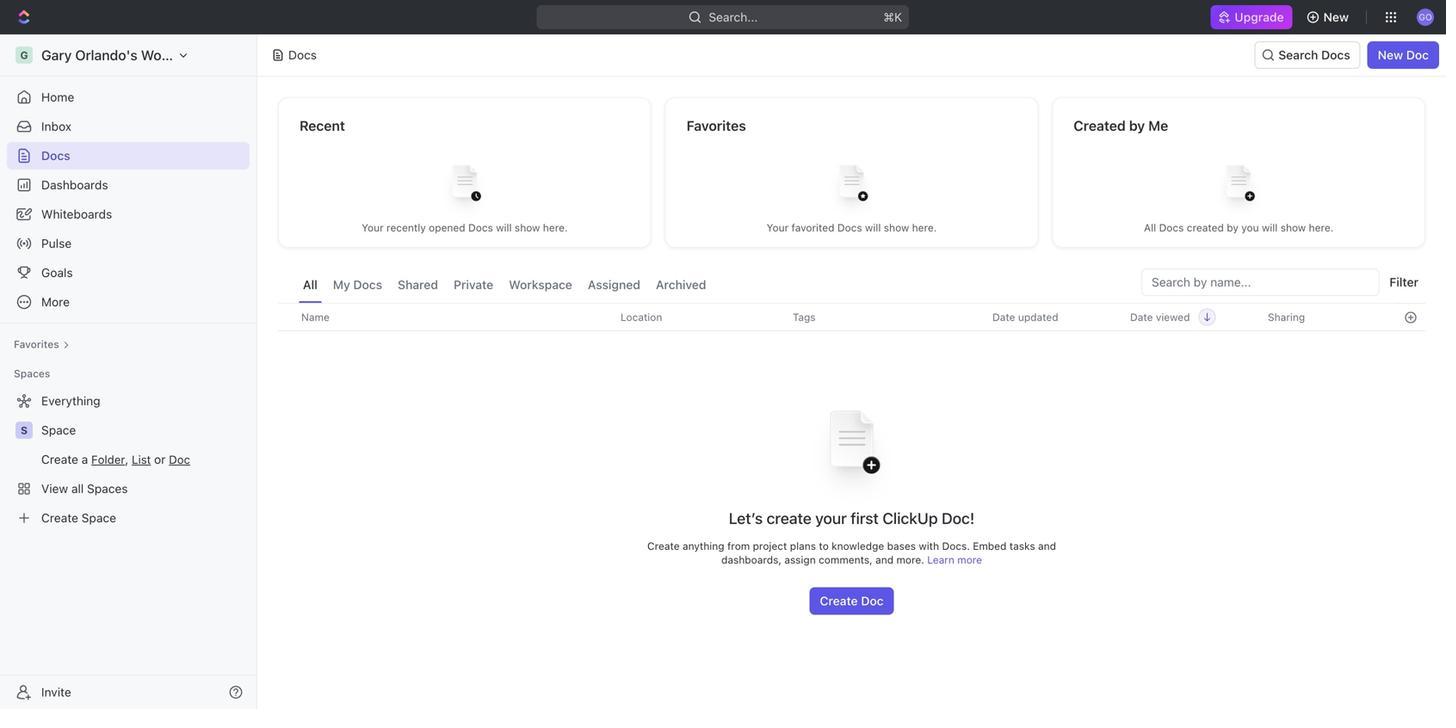 Task type: describe. For each thing, give the bounding box(es) containing it.
docs.
[[942, 540, 970, 552]]

list button
[[132, 453, 151, 467]]

doc for new doc
[[1407, 48, 1429, 62]]

docs up recent
[[288, 48, 317, 62]]

you
[[1242, 222, 1259, 234]]

docs link
[[7, 142, 250, 170]]

folder button
[[91, 453, 125, 467]]

favorites inside button
[[14, 338, 59, 350]]

first
[[851, 509, 879, 528]]

or
[[154, 452, 166, 467]]

created
[[1074, 118, 1126, 134]]

no recent docs image
[[430, 152, 499, 221]]

view
[[41, 482, 68, 496]]

3 will from the left
[[1262, 222, 1278, 234]]

goals
[[41, 266, 73, 280]]

no data image
[[800, 388, 904, 509]]

create for create space
[[41, 511, 78, 525]]

gary
[[41, 47, 72, 63]]

favorited
[[792, 222, 835, 234]]

learn more
[[927, 554, 982, 566]]

my
[[333, 278, 350, 292]]

new button
[[1300, 3, 1360, 31]]

more.
[[897, 554, 925, 566]]

spaces inside tree
[[87, 482, 128, 496]]

let's create your first clickup doc! table
[[278, 303, 1426, 615]]

assigned button
[[584, 269, 645, 303]]

gary orlando's workspace, , element
[[15, 46, 33, 64]]

date updated button
[[982, 304, 1069, 331]]

upgrade link
[[1211, 5, 1293, 29]]

to
[[819, 540, 829, 552]]

1 show from the left
[[515, 222, 540, 234]]

create for create doc
[[820, 594, 858, 608]]

search...
[[709, 10, 758, 24]]

opened
[[429, 222, 466, 234]]

sharing
[[1268, 311, 1305, 323]]

location
[[621, 311, 662, 323]]

docs left the created
[[1159, 222, 1184, 234]]

create doc
[[820, 594, 884, 608]]

go button
[[1412, 3, 1440, 31]]

create for create anything from project plans to knowledge bases with docs. embed tasks and dashboards, assign comments, and more.
[[647, 540, 680, 552]]

knowledge
[[832, 540, 884, 552]]

more
[[41, 295, 70, 309]]

3 show from the left
[[1281, 222, 1306, 234]]

filter button
[[1383, 269, 1426, 296]]

view all spaces link
[[7, 475, 246, 503]]

let's
[[729, 509, 763, 528]]

everything
[[41, 394, 100, 408]]

0 vertical spatial favorites
[[687, 118, 746, 134]]

1 vertical spatial space
[[82, 511, 116, 525]]

workspace inside button
[[509, 278, 572, 292]]

1 will from the left
[[496, 222, 512, 234]]

all
[[71, 482, 84, 496]]

more button
[[7, 288, 250, 316]]

let's create your first clickup doc!
[[729, 509, 975, 528]]

gary orlando's workspace
[[41, 47, 212, 63]]

row containing name
[[278, 303, 1426, 331]]

shared
[[398, 278, 438, 292]]

clickup
[[883, 509, 938, 528]]

home
[[41, 90, 74, 104]]

new doc
[[1378, 48, 1429, 62]]

dashboards
[[41, 178, 108, 192]]

sidebar navigation
[[0, 34, 261, 709]]

0 vertical spatial by
[[1129, 118, 1145, 134]]

tab list containing all
[[299, 269, 711, 303]]

pulse link
[[7, 230, 250, 257]]

search
[[1279, 48, 1319, 62]]

bases
[[887, 540, 916, 552]]

favorites button
[[7, 334, 76, 355]]

name
[[301, 311, 330, 323]]

date viewed button
[[1120, 304, 1216, 331]]

inbox link
[[7, 113, 250, 140]]

from
[[728, 540, 750, 552]]

date viewed
[[1131, 311, 1190, 323]]

Search by name... text field
[[1152, 269, 1369, 295]]

recently
[[387, 222, 426, 234]]

docs inside sidebar navigation
[[41, 149, 70, 163]]

created
[[1187, 222, 1224, 234]]

my docs button
[[329, 269, 387, 303]]

create doc button
[[810, 588, 894, 615]]

doc!
[[942, 509, 975, 528]]

everything link
[[7, 387, 246, 415]]

learn more link
[[927, 554, 982, 566]]



Task type: locate. For each thing, give the bounding box(es) containing it.
date left the viewed
[[1131, 311, 1153, 323]]

0 vertical spatial and
[[1038, 540, 1056, 552]]

your for favorites
[[767, 222, 789, 234]]

space, , element
[[15, 422, 33, 439]]

doc down go dropdown button
[[1407, 48, 1429, 62]]

updated
[[1018, 311, 1059, 323]]

your left recently
[[362, 222, 384, 234]]

tree containing everything
[[7, 387, 250, 532]]

workspace button
[[505, 269, 577, 303]]

date for date viewed
[[1131, 311, 1153, 323]]

space
[[41, 423, 76, 437], [82, 511, 116, 525]]

tasks
[[1010, 540, 1035, 552]]

dashboards link
[[7, 171, 250, 199]]

all button
[[299, 269, 322, 303]]

docs right the my
[[353, 278, 382, 292]]

0 vertical spatial doc
[[1407, 48, 1429, 62]]

g
[[20, 49, 28, 61]]

create down comments,
[[820, 594, 858, 608]]

2 horizontal spatial here.
[[1309, 222, 1334, 234]]

search docs
[[1279, 48, 1351, 62]]

plans
[[790, 540, 816, 552]]

2 here. from the left
[[912, 222, 937, 234]]

2 date from the left
[[1131, 311, 1153, 323]]

your recently opened docs will show here.
[[362, 222, 568, 234]]

docs right the opened
[[468, 222, 493, 234]]

1 horizontal spatial here.
[[912, 222, 937, 234]]

0 horizontal spatial your
[[362, 222, 384, 234]]

0 horizontal spatial by
[[1129, 118, 1145, 134]]

1 horizontal spatial your
[[767, 222, 789, 234]]

1 horizontal spatial space
[[82, 511, 116, 525]]

space down the everything
[[41, 423, 76, 437]]

0 horizontal spatial here.
[[543, 222, 568, 234]]

let's create your first clickup doc! row
[[278, 388, 1426, 615]]

doc down comments,
[[861, 594, 884, 608]]

and right tasks
[[1038, 540, 1056, 552]]

and down the bases
[[876, 554, 894, 566]]

new for new
[[1324, 10, 1349, 24]]

1 horizontal spatial new
[[1378, 48, 1404, 62]]

1 horizontal spatial will
[[865, 222, 881, 234]]

1 vertical spatial doc
[[169, 453, 190, 467]]

1 vertical spatial all
[[303, 278, 318, 292]]

docs right favorited
[[838, 222, 862, 234]]

1 horizontal spatial favorites
[[687, 118, 746, 134]]

0 horizontal spatial show
[[515, 222, 540, 234]]

1 vertical spatial spaces
[[87, 482, 128, 496]]

0 horizontal spatial spaces
[[14, 368, 50, 380]]

recent
[[300, 118, 345, 134]]

spaces
[[14, 368, 50, 380], [87, 482, 128, 496]]

0 horizontal spatial all
[[303, 278, 318, 292]]

filter button
[[1383, 269, 1426, 296]]

create down view
[[41, 511, 78, 525]]

1 date from the left
[[993, 311, 1016, 323]]

home link
[[7, 84, 250, 111]]

1 your from the left
[[362, 222, 384, 234]]

0 horizontal spatial new
[[1324, 10, 1349, 24]]

learn
[[927, 554, 955, 566]]

viewed
[[1156, 311, 1190, 323]]

2 horizontal spatial will
[[1262, 222, 1278, 234]]

1 horizontal spatial doc
[[861, 594, 884, 608]]

1 horizontal spatial and
[[1038, 540, 1056, 552]]

tab list
[[299, 269, 711, 303]]

0 horizontal spatial workspace
[[141, 47, 212, 63]]

0 horizontal spatial date
[[993, 311, 1016, 323]]

dashboards,
[[722, 554, 782, 566]]

all left the my
[[303, 278, 318, 292]]

0 vertical spatial space
[[41, 423, 76, 437]]

0 horizontal spatial will
[[496, 222, 512, 234]]

date left the updated
[[993, 311, 1016, 323]]

doc right the or
[[169, 453, 190, 467]]

go
[[1419, 12, 1432, 22]]

3 here. from the left
[[1309, 222, 1334, 234]]

0 vertical spatial spaces
[[14, 368, 50, 380]]

space down view all spaces at left bottom
[[82, 511, 116, 525]]

docs down inbox
[[41, 149, 70, 163]]

assigned
[[588, 278, 641, 292]]

whiteboards link
[[7, 201, 250, 228]]

your
[[816, 509, 847, 528]]

s
[[21, 424, 28, 437]]

will right you
[[1262, 222, 1278, 234]]

1 vertical spatial and
[[876, 554, 894, 566]]

favorites
[[687, 118, 746, 134], [14, 338, 59, 350]]

new
[[1324, 10, 1349, 24], [1378, 48, 1404, 62]]

2 vertical spatial doc
[[861, 594, 884, 608]]

create space
[[41, 511, 116, 525]]

tags
[[793, 311, 816, 323]]

,
[[125, 452, 129, 467]]

upgrade
[[1235, 10, 1284, 24]]

here.
[[543, 222, 568, 234], [912, 222, 937, 234], [1309, 222, 1334, 234]]

date for date updated
[[993, 311, 1016, 323]]

spaces down favorites button
[[14, 368, 50, 380]]

2 horizontal spatial doc
[[1407, 48, 1429, 62]]

new doc button
[[1368, 41, 1440, 69]]

docs
[[288, 48, 317, 62], [1322, 48, 1351, 62], [41, 149, 70, 163], [468, 222, 493, 234], [838, 222, 862, 234], [1159, 222, 1184, 234], [353, 278, 382, 292]]

1 vertical spatial by
[[1227, 222, 1239, 234]]

all docs created by you will show here.
[[1144, 222, 1334, 234]]

1 horizontal spatial by
[[1227, 222, 1239, 234]]

1 vertical spatial new
[[1378, 48, 1404, 62]]

all inside button
[[303, 278, 318, 292]]

1 vertical spatial workspace
[[509, 278, 572, 292]]

assign
[[785, 554, 816, 566]]

create space link
[[7, 505, 246, 532]]

create a folder , list or doc
[[41, 452, 190, 467]]

show up workspace button on the left top of page
[[515, 222, 540, 234]]

all left the created
[[1144, 222, 1157, 234]]

your favorited docs will show here.
[[767, 222, 937, 234]]

archived
[[656, 278, 706, 292]]

0 horizontal spatial favorites
[[14, 338, 59, 350]]

1 horizontal spatial show
[[884, 222, 909, 234]]

0 horizontal spatial and
[[876, 554, 894, 566]]

your for recent
[[362, 222, 384, 234]]

create for create a folder , list or doc
[[41, 452, 78, 467]]

0 vertical spatial workspace
[[141, 47, 212, 63]]

folder
[[91, 453, 125, 467]]

create left the a
[[41, 452, 78, 467]]

1 here. from the left
[[543, 222, 568, 234]]

⌘k
[[884, 10, 903, 24]]

your left favorited
[[767, 222, 789, 234]]

space link
[[41, 417, 246, 444]]

a
[[82, 452, 88, 467]]

view all spaces
[[41, 482, 128, 496]]

private button
[[449, 269, 498, 303]]

all for all docs created by you will show here.
[[1144, 222, 1157, 234]]

0 horizontal spatial doc
[[169, 453, 190, 467]]

create inside the create anything from project plans to knowledge bases with docs. embed tasks and dashboards, assign comments, and more.
[[647, 540, 680, 552]]

create anything from project plans to knowledge bases with docs. embed tasks and dashboards, assign comments, and more.
[[647, 540, 1056, 566]]

no favorited docs image
[[818, 152, 886, 221]]

show right you
[[1281, 222, 1306, 234]]

workspace inside sidebar navigation
[[141, 47, 212, 63]]

more
[[958, 554, 982, 566]]

anything
[[683, 540, 725, 552]]

search docs button
[[1255, 41, 1361, 69]]

spaces down folder
[[87, 482, 128, 496]]

create left anything
[[647, 540, 680, 552]]

0 vertical spatial new
[[1324, 10, 1349, 24]]

create
[[41, 452, 78, 467], [41, 511, 78, 525], [647, 540, 680, 552], [820, 594, 858, 608]]

2 show from the left
[[884, 222, 909, 234]]

doc inside create a folder , list or doc
[[169, 453, 190, 467]]

1 horizontal spatial date
[[1131, 311, 1153, 323]]

by left you
[[1227, 222, 1239, 234]]

docs right the search
[[1322, 48, 1351, 62]]

tree inside sidebar navigation
[[7, 387, 250, 532]]

0 vertical spatial all
[[1144, 222, 1157, 234]]

doc inside row
[[861, 594, 884, 608]]

row
[[278, 303, 1426, 331]]

created by me
[[1074, 118, 1169, 134]]

doc for create doc
[[861, 594, 884, 608]]

and
[[1038, 540, 1056, 552], [876, 554, 894, 566]]

project
[[753, 540, 787, 552]]

new for new doc
[[1378, 48, 1404, 62]]

my docs
[[333, 278, 382, 292]]

all for all
[[303, 278, 318, 292]]

orlando's
[[75, 47, 137, 63]]

1 horizontal spatial spaces
[[87, 482, 128, 496]]

tree
[[7, 387, 250, 532]]

2 your from the left
[[767, 222, 789, 234]]

create inside button
[[820, 594, 858, 608]]

2 will from the left
[[865, 222, 881, 234]]

workspace
[[141, 47, 212, 63], [509, 278, 572, 292]]

private
[[454, 278, 494, 292]]

workspace up home link
[[141, 47, 212, 63]]

whiteboards
[[41, 207, 112, 221]]

no created by me docs image
[[1205, 152, 1274, 221]]

invite
[[41, 685, 71, 700]]

date
[[993, 311, 1016, 323], [1131, 311, 1153, 323]]

1 vertical spatial favorites
[[14, 338, 59, 350]]

doc button
[[169, 453, 190, 467]]

workspace right private
[[509, 278, 572, 292]]

date updated
[[993, 311, 1059, 323]]

filter
[[1390, 275, 1419, 289]]

by left me at top
[[1129, 118, 1145, 134]]

1 horizontal spatial workspace
[[509, 278, 572, 292]]

0 horizontal spatial space
[[41, 423, 76, 437]]

create
[[767, 509, 812, 528]]

pulse
[[41, 236, 72, 251]]

me
[[1149, 118, 1169, 134]]

2 horizontal spatial show
[[1281, 222, 1306, 234]]

show down no favorited docs image
[[884, 222, 909, 234]]

embed
[[973, 540, 1007, 552]]

1 horizontal spatial all
[[1144, 222, 1157, 234]]

comments,
[[819, 554, 873, 566]]

will right the opened
[[496, 222, 512, 234]]

list
[[132, 453, 151, 467]]

will down no favorited docs image
[[865, 222, 881, 234]]



Task type: vqa. For each thing, say whether or not it's contained in the screenshot.
the top 2
no



